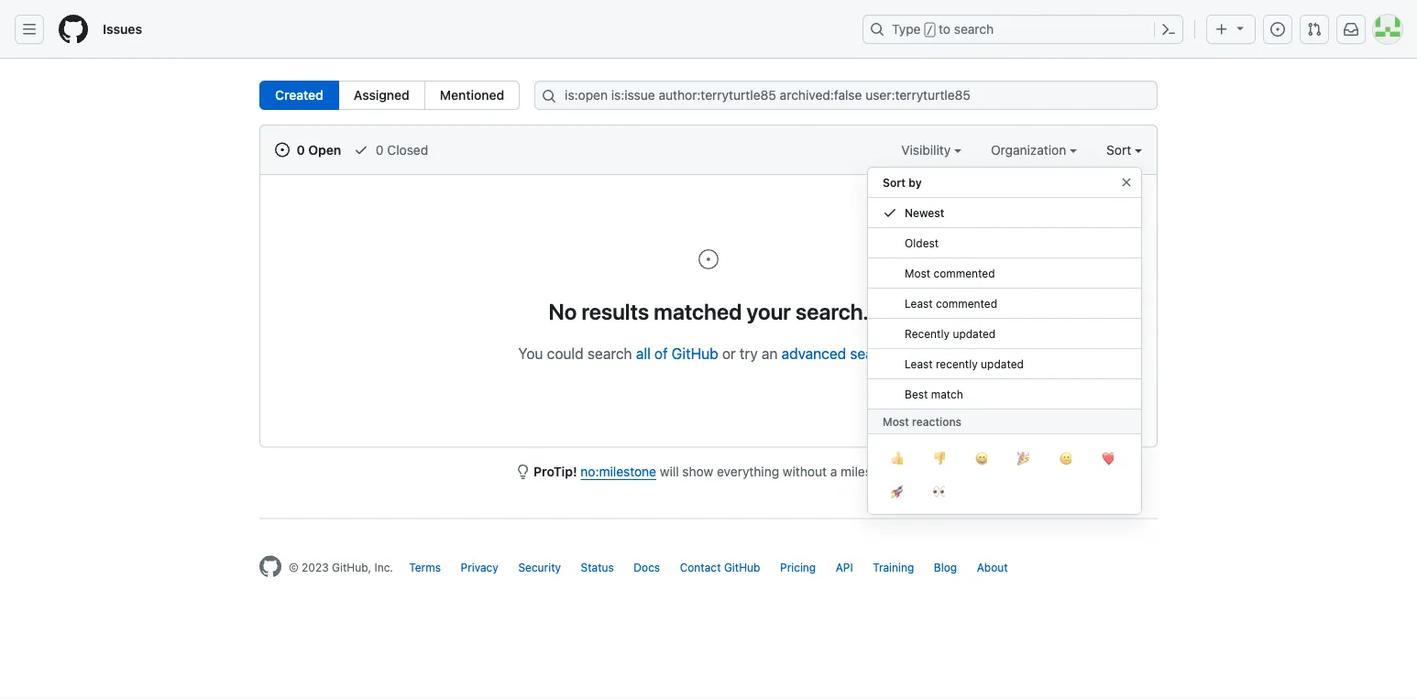 Task type: describe. For each thing, give the bounding box(es) containing it.
🚀 link
[[876, 475, 918, 508]]

protip!
[[534, 464, 577, 480]]

0 open link
[[275, 140, 341, 160]]

least recently updated
[[905, 358, 1024, 370]]

docs link
[[634, 562, 660, 574]]

command palette image
[[1162, 22, 1176, 37]]

check image
[[354, 143, 369, 157]]

sort by
[[883, 176, 922, 189]]

triangle down image
[[1233, 21, 1248, 35]]

type / to search
[[892, 22, 994, 37]]

docs
[[634, 562, 660, 574]]

terms link
[[409, 562, 441, 574]]

advanced search link
[[782, 345, 895, 362]]

issues element
[[259, 81, 520, 110]]

least recently updated link
[[868, 349, 1141, 380]]

❤️ link
[[1086, 442, 1129, 475]]

assigned
[[354, 88, 410, 103]]

/
[[927, 24, 933, 37]]

recently
[[936, 358, 978, 370]]

organization button
[[991, 140, 1077, 160]]

sort by menu
[[867, 160, 1142, 530]]

contact github
[[680, 562, 761, 574]]

commented for most commented
[[934, 267, 995, 280]]

most for most reactions
[[883, 415, 909, 428]]

assigned link
[[338, 81, 425, 110]]

newest
[[905, 206, 945, 219]]

everything
[[717, 464, 779, 480]]

least for least commented
[[905, 297, 933, 310]]

👎 link
[[918, 442, 960, 475]]

blog link
[[934, 562, 957, 574]]

training
[[873, 562, 914, 574]]

an
[[762, 345, 778, 362]]

pricing link
[[780, 562, 816, 574]]

oldest
[[905, 237, 939, 249]]

blog
[[934, 562, 957, 574]]

sort for sort by
[[883, 176, 906, 189]]

👎
[[933, 452, 944, 466]]

.
[[895, 345, 899, 362]]

results
[[582, 298, 649, 324]]

could
[[547, 345, 584, 362]]

0 vertical spatial homepage image
[[59, 15, 88, 44]]

closed
[[387, 142, 428, 157]]

1 horizontal spatial homepage image
[[259, 556, 281, 578]]

github,
[[332, 562, 371, 574]]

type
[[892, 22, 921, 37]]

©
[[289, 562, 299, 574]]

sort for sort
[[1107, 142, 1132, 157]]

terms
[[409, 562, 441, 574]]

to
[[939, 22, 951, 37]]

visibility button
[[902, 140, 962, 160]]

2 horizontal spatial search
[[954, 22, 994, 37]]

most commented
[[905, 267, 995, 280]]

open
[[308, 142, 341, 157]]

most reactions
[[883, 415, 962, 428]]

or
[[722, 345, 736, 362]]

show
[[682, 464, 713, 480]]

match
[[931, 388, 963, 401]]

0 for open
[[297, 142, 305, 157]]

training link
[[873, 562, 914, 574]]

recently updated link
[[868, 319, 1141, 349]]

you
[[518, 345, 543, 362]]

© 2023 github, inc.
[[289, 562, 393, 574]]

protip! no:milestone will show everything without a milestone.
[[534, 464, 902, 480]]

by
[[909, 176, 922, 189]]

plus image
[[1215, 22, 1230, 37]]

api
[[836, 562, 853, 574]]

0 horizontal spatial search
[[588, 345, 632, 362]]

most commented link
[[868, 259, 1141, 289]]

check image
[[883, 205, 898, 220]]

advanced
[[782, 345, 846, 362]]

least commented
[[905, 297, 998, 310]]

recently updated
[[905, 327, 996, 340]]

contact github link
[[680, 562, 761, 574]]

git pull request image
[[1307, 22, 1322, 37]]

😕
[[1060, 452, 1071, 466]]

security link
[[518, 562, 561, 574]]

1 horizontal spatial issue opened image
[[1271, 22, 1285, 37]]

Search all issues text field
[[535, 81, 1158, 110]]

light bulb image
[[516, 465, 530, 480]]

status link
[[581, 562, 614, 574]]

matched
[[654, 298, 742, 324]]



Task type: locate. For each thing, give the bounding box(es) containing it.
0 horizontal spatial homepage image
[[59, 15, 88, 44]]

search right to
[[954, 22, 994, 37]]

🎉
[[1018, 452, 1029, 466]]

milestone.
[[841, 464, 902, 480]]

about
[[977, 562, 1008, 574]]

0 horizontal spatial sort
[[883, 176, 906, 189]]

search down search.
[[850, 345, 895, 362]]

search
[[954, 22, 994, 37], [588, 345, 632, 362], [850, 345, 895, 362]]

your
[[747, 298, 791, 324]]

homepage image
[[59, 15, 88, 44], [259, 556, 281, 578]]

0 horizontal spatial issue opened image
[[698, 248, 720, 270]]

most down oldest on the top of the page
[[905, 267, 931, 280]]

all of github link
[[636, 345, 718, 362]]

1 vertical spatial updated
[[981, 358, 1024, 370]]

0 vertical spatial commented
[[934, 267, 995, 280]]

1 horizontal spatial search
[[850, 345, 895, 362]]

0 right check image
[[376, 142, 384, 157]]

most
[[905, 267, 931, 280], [883, 415, 909, 428]]

0 right issue opened icon
[[297, 142, 305, 157]]

notifications image
[[1344, 22, 1359, 37]]

commented for least commented
[[936, 297, 998, 310]]

0 vertical spatial least
[[905, 297, 933, 310]]

1 vertical spatial most
[[883, 415, 909, 428]]

👀 link
[[918, 475, 960, 508]]

👍
[[891, 452, 902, 466]]

0 vertical spatial most
[[905, 267, 931, 280]]

updated down recently updated link
[[981, 358, 1024, 370]]

sort
[[1107, 142, 1132, 157], [883, 176, 906, 189]]

2023
[[302, 562, 329, 574]]

issues
[[103, 22, 142, 37]]

1 horizontal spatial sort
[[1107, 142, 1132, 157]]

all
[[636, 345, 651, 362]]

of
[[655, 345, 668, 362]]

commented up recently updated
[[936, 297, 998, 310]]

1 vertical spatial homepage image
[[259, 556, 281, 578]]

security
[[518, 562, 561, 574]]

a
[[830, 464, 837, 480]]

😕 link
[[1044, 442, 1086, 475]]

sort up close menu image
[[1107, 142, 1132, 157]]

least up recently
[[905, 297, 933, 310]]

commented
[[934, 267, 995, 280], [936, 297, 998, 310]]

0 for closed
[[376, 142, 384, 157]]

least commented link
[[868, 289, 1141, 319]]

inc.
[[374, 562, 393, 574]]

best match link
[[868, 380, 1141, 410]]

reactions
[[912, 415, 962, 428]]

best match
[[905, 388, 963, 401]]

most for most commented
[[905, 267, 931, 280]]

0 vertical spatial updated
[[953, 327, 996, 340]]

pricing
[[780, 562, 816, 574]]

visibility
[[902, 142, 954, 157]]

1 vertical spatial commented
[[936, 297, 998, 310]]

most down best
[[883, 415, 909, 428]]

newest link
[[868, 198, 1141, 228]]

about link
[[977, 562, 1008, 574]]

recently
[[905, 327, 950, 340]]

Issues search field
[[535, 81, 1158, 110]]

0 horizontal spatial 0
[[297, 142, 305, 157]]

1 horizontal spatial github
[[724, 562, 761, 574]]

mentioned
[[440, 88, 504, 103]]

1 horizontal spatial 0
[[376, 142, 384, 157]]

github right contact
[[724, 562, 761, 574]]

sort inside menu
[[883, 176, 906, 189]]

api link
[[836, 562, 853, 574]]

commented up least commented
[[934, 267, 995, 280]]

search left all at the left of the page
[[588, 345, 632, 362]]

sort inside popup button
[[1107, 142, 1132, 157]]

2 least from the top
[[905, 358, 933, 370]]

organization
[[991, 142, 1070, 157]]

😄
[[976, 452, 987, 466]]

0 vertical spatial sort
[[1107, 142, 1132, 157]]

status
[[581, 562, 614, 574]]

issue opened image up no results matched your search. on the top
[[698, 248, 720, 270]]

👍 link
[[876, 442, 918, 475]]

close menu image
[[1119, 175, 1134, 190]]

contact
[[680, 562, 721, 574]]

1 0 from the left
[[297, 142, 305, 157]]

homepage image left '©'
[[259, 556, 281, 578]]

😄 link
[[960, 442, 1002, 475]]

issue opened image
[[1271, 22, 1285, 37], [698, 248, 720, 270]]

1 least from the top
[[905, 297, 933, 310]]

least
[[905, 297, 933, 310], [905, 358, 933, 370]]

0 vertical spatial issue opened image
[[1271, 22, 1285, 37]]

you could search all of github or try an advanced search .
[[518, 345, 899, 362]]

updated up least recently updated
[[953, 327, 996, 340]]

updated
[[953, 327, 996, 340], [981, 358, 1024, 370]]

1 vertical spatial least
[[905, 358, 933, 370]]

sort button
[[1107, 140, 1142, 160]]

no
[[549, 298, 577, 324]]

🎉 link
[[1002, 442, 1044, 475]]

mentioned link
[[424, 81, 520, 110]]

👀
[[933, 485, 944, 499]]

homepage image left issues
[[59, 15, 88, 44]]

without
[[783, 464, 827, 480]]

sort left by
[[883, 176, 906, 189]]

0 open
[[293, 142, 341, 157]]

least for least recently updated
[[905, 358, 933, 370]]

no:milestone link
[[581, 464, 657, 480]]

try
[[740, 345, 758, 362]]

1 vertical spatial sort
[[883, 176, 906, 189]]

will
[[660, 464, 679, 480]]

github
[[672, 345, 718, 362], [724, 562, 761, 574]]

🚀
[[891, 485, 902, 499]]

least right "."
[[905, 358, 933, 370]]

0 horizontal spatial github
[[672, 345, 718, 362]]

search image
[[542, 89, 557, 104]]

privacy link
[[461, 562, 499, 574]]

1 vertical spatial github
[[724, 562, 761, 574]]

issue opened image left "git pull request" icon
[[1271, 22, 1285, 37]]

0
[[297, 142, 305, 157], [376, 142, 384, 157]]

❤️
[[1102, 452, 1113, 466]]

privacy
[[461, 562, 499, 574]]

0 closed
[[372, 142, 428, 157]]

no:milestone
[[581, 464, 657, 480]]

0 closed link
[[354, 140, 428, 160]]

1 vertical spatial issue opened image
[[698, 248, 720, 270]]

oldest link
[[868, 228, 1141, 259]]

0 vertical spatial github
[[672, 345, 718, 362]]

2 0 from the left
[[376, 142, 384, 157]]

best
[[905, 388, 928, 401]]

github right of
[[672, 345, 718, 362]]

issue opened image
[[275, 143, 290, 157]]

no results matched your search.
[[549, 298, 869, 324]]



Task type: vqa. For each thing, say whether or not it's contained in the screenshot.
left run
no



